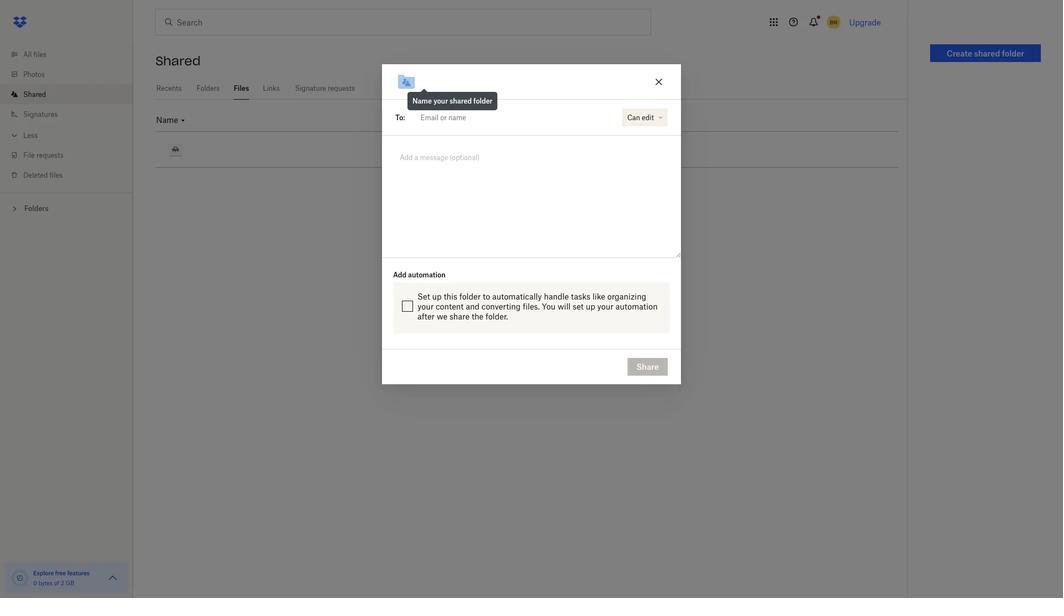 Task type: locate. For each thing, give the bounding box(es) containing it.
to
[[483, 292, 490, 301]]

files inside 'all files' link
[[34, 50, 47, 58]]

1 horizontal spatial automation
[[616, 302, 658, 311]]

0 horizontal spatial automation
[[408, 271, 446, 279]]

name
[[413, 97, 432, 105]]

up right set at the bottom
[[586, 302, 596, 311]]

folders left files
[[197, 84, 220, 93]]

folder up the 'and'
[[460, 292, 481, 301]]

files right all
[[34, 50, 47, 58]]

0 horizontal spatial shared
[[23, 90, 46, 98]]

0 vertical spatial folder
[[1003, 48, 1025, 58]]

tab list containing recents
[[156, 78, 908, 100]]

0 vertical spatial shared
[[975, 48, 1001, 58]]

folder for set up this folder to automatically handle tasks like organizing your content and converting files. you will set up your automation after we share the folder.
[[460, 292, 481, 301]]

None field
[[405, 106, 620, 129]]

file requests
[[23, 151, 64, 159]]

shared
[[975, 48, 1001, 58], [450, 97, 472, 105]]

free
[[55, 570, 66, 577]]

signature
[[295, 84, 326, 93]]

requests inside tab list
[[328, 84, 355, 93]]

0 horizontal spatial up
[[433, 292, 442, 301]]

2 vertical spatial folder
[[460, 292, 481, 301]]

automation inside set up this folder to automatically handle tasks like organizing your content and converting files. you will set up your automation after we share the folder.
[[616, 302, 658, 311]]

files link
[[234, 78, 249, 98]]

shared up recents link
[[156, 53, 201, 69]]

shared down photos
[[23, 90, 46, 98]]

signatures link
[[9, 104, 133, 124]]

up
[[433, 292, 442, 301], [586, 302, 596, 311]]

file
[[23, 151, 35, 159]]

folder inside set up this folder to automatically handle tasks like organizing your content and converting files. you will set up your automation after we share the folder.
[[460, 292, 481, 301]]

0 horizontal spatial folders
[[24, 204, 49, 213]]

2
[[61, 580, 64, 587]]

quota usage element
[[11, 570, 29, 587]]

add automation
[[393, 271, 446, 279]]

1 vertical spatial folders
[[24, 204, 49, 213]]

folders link
[[196, 78, 221, 98]]

shared
[[156, 53, 201, 69], [23, 90, 46, 98]]

create shared folder button
[[931, 44, 1042, 62]]

files right deleted
[[50, 171, 63, 179]]

shared inside list item
[[23, 90, 46, 98]]

links link
[[263, 78, 280, 98]]

your
[[434, 97, 448, 105], [418, 302, 434, 311], [598, 302, 614, 311]]

links
[[263, 84, 280, 93]]

files
[[34, 50, 47, 58], [50, 171, 63, 179]]

shared right name
[[450, 97, 472, 105]]

requests right file
[[37, 151, 64, 159]]

requests
[[328, 84, 355, 93], [37, 151, 64, 159]]

files inside deleted files link
[[50, 171, 63, 179]]

1 vertical spatial up
[[586, 302, 596, 311]]

automation up set at the left of page
[[408, 271, 446, 279]]

you
[[542, 302, 556, 311]]

less image
[[9, 130, 20, 141]]

1 vertical spatial shared
[[450, 97, 472, 105]]

converting
[[482, 302, 521, 311]]

less
[[23, 131, 38, 139]]

your up the after
[[418, 302, 434, 311]]

automatically
[[493, 292, 542, 301]]

1 vertical spatial files
[[50, 171, 63, 179]]

0
[[33, 580, 37, 587]]

0 vertical spatial shared
[[156, 53, 201, 69]]

requests right signature
[[328, 84, 355, 93]]

1 horizontal spatial files
[[50, 171, 63, 179]]

0 horizontal spatial files
[[34, 50, 47, 58]]

1 horizontal spatial requests
[[328, 84, 355, 93]]

can edit
[[628, 113, 654, 122]]

0 horizontal spatial shared
[[450, 97, 472, 105]]

gb
[[66, 580, 74, 587]]

1 vertical spatial automation
[[616, 302, 658, 311]]

folders
[[197, 84, 220, 93], [24, 204, 49, 213]]

files.
[[523, 302, 540, 311]]

upgrade
[[850, 17, 882, 27]]

can edit button
[[623, 109, 668, 126]]

shared right create
[[975, 48, 1001, 58]]

0 vertical spatial requests
[[328, 84, 355, 93]]

folder for name your shared folder
[[474, 97, 493, 105]]

up right set at the left of page
[[433, 292, 442, 301]]

automation
[[408, 271, 446, 279], [616, 302, 658, 311]]

folder right create
[[1003, 48, 1025, 58]]

folder up contact name field
[[474, 97, 493, 105]]

share
[[637, 362, 659, 372]]

Add a message (optional) text field
[[396, 149, 668, 175]]

0 vertical spatial automation
[[408, 271, 446, 279]]

we
[[437, 312, 448, 321]]

1 vertical spatial requests
[[37, 151, 64, 159]]

0 horizontal spatial requests
[[37, 151, 64, 159]]

list
[[0, 38, 133, 193]]

1 vertical spatial shared
[[23, 90, 46, 98]]

recents link
[[156, 78, 183, 98]]

0 vertical spatial folders
[[197, 84, 220, 93]]

like
[[593, 292, 606, 301]]

0 vertical spatial files
[[34, 50, 47, 58]]

folder
[[1003, 48, 1025, 58], [474, 97, 493, 105], [460, 292, 481, 301]]

files for deleted files
[[50, 171, 63, 179]]

1 horizontal spatial shared
[[975, 48, 1001, 58]]

folder.
[[486, 312, 508, 321]]

all files link
[[9, 44, 133, 64]]

folders down deleted
[[24, 204, 49, 213]]

tab list
[[156, 78, 908, 100]]

automation down organizing
[[616, 302, 658, 311]]

folders button
[[0, 200, 133, 216]]

organizing
[[608, 292, 647, 301]]

1 vertical spatial folder
[[474, 97, 493, 105]]

name your shared folder
[[413, 97, 493, 105]]

set up this folder to automatically handle tasks like organizing your content and converting files. you will set up your automation after we share the folder.
[[418, 292, 658, 321]]



Task type: describe. For each thing, give the bounding box(es) containing it.
content
[[436, 302, 464, 311]]

can
[[628, 113, 641, 122]]

signature requests link
[[294, 78, 357, 98]]

1 horizontal spatial up
[[586, 302, 596, 311]]

folders inside button
[[24, 204, 49, 213]]

files for all files
[[34, 50, 47, 58]]

photos link
[[9, 64, 133, 84]]

deleted files
[[23, 171, 63, 179]]

all files
[[23, 50, 47, 58]]

share
[[450, 312, 470, 321]]

signature requests
[[295, 84, 355, 93]]

folder inside create shared folder button
[[1003, 48, 1025, 58]]

after
[[418, 312, 435, 321]]

signatures
[[23, 110, 58, 118]]

files
[[234, 84, 249, 93]]

explore free features 0 bytes of 2 gb
[[33, 570, 90, 587]]

shared inside button
[[975, 48, 1001, 58]]

to:
[[396, 113, 405, 122]]

sharing modal dialog
[[382, 64, 682, 473]]

of
[[54, 580, 59, 587]]

Contact name field
[[416, 109, 618, 126]]

features
[[67, 570, 90, 577]]

all
[[23, 50, 32, 58]]

this
[[444, 292, 458, 301]]

recents
[[157, 84, 182, 93]]

upgrade link
[[850, 17, 882, 27]]

and
[[466, 302, 480, 311]]

set
[[573, 302, 584, 311]]

0 vertical spatial up
[[433, 292, 442, 301]]

list containing all files
[[0, 38, 133, 193]]

your right name
[[434, 97, 448, 105]]

set
[[418, 292, 430, 301]]

tasks
[[571, 292, 591, 301]]

deleted files link
[[9, 165, 133, 185]]

requests for signature requests
[[328, 84, 355, 93]]

create
[[948, 48, 973, 58]]

shared list item
[[0, 84, 133, 104]]

photos
[[23, 70, 45, 78]]

your down like
[[598, 302, 614, 311]]

share button
[[628, 358, 668, 376]]

handle
[[544, 292, 569, 301]]

deleted
[[23, 171, 48, 179]]

edit
[[642, 113, 654, 122]]

will
[[558, 302, 571, 311]]

file requests link
[[9, 145, 133, 165]]

explore
[[33, 570, 54, 577]]

shared link
[[9, 84, 133, 104]]

the
[[472, 312, 484, 321]]

dropbox image
[[9, 11, 31, 33]]

create shared folder
[[948, 48, 1025, 58]]

requests for file requests
[[37, 151, 64, 159]]

add
[[393, 271, 407, 279]]

1 horizontal spatial shared
[[156, 53, 201, 69]]

bytes
[[38, 580, 53, 587]]

shared inside "sharing modal" dialog
[[450, 97, 472, 105]]

1 horizontal spatial folders
[[197, 84, 220, 93]]



Task type: vqa. For each thing, say whether or not it's contained in the screenshot.
signature requests LINK
yes



